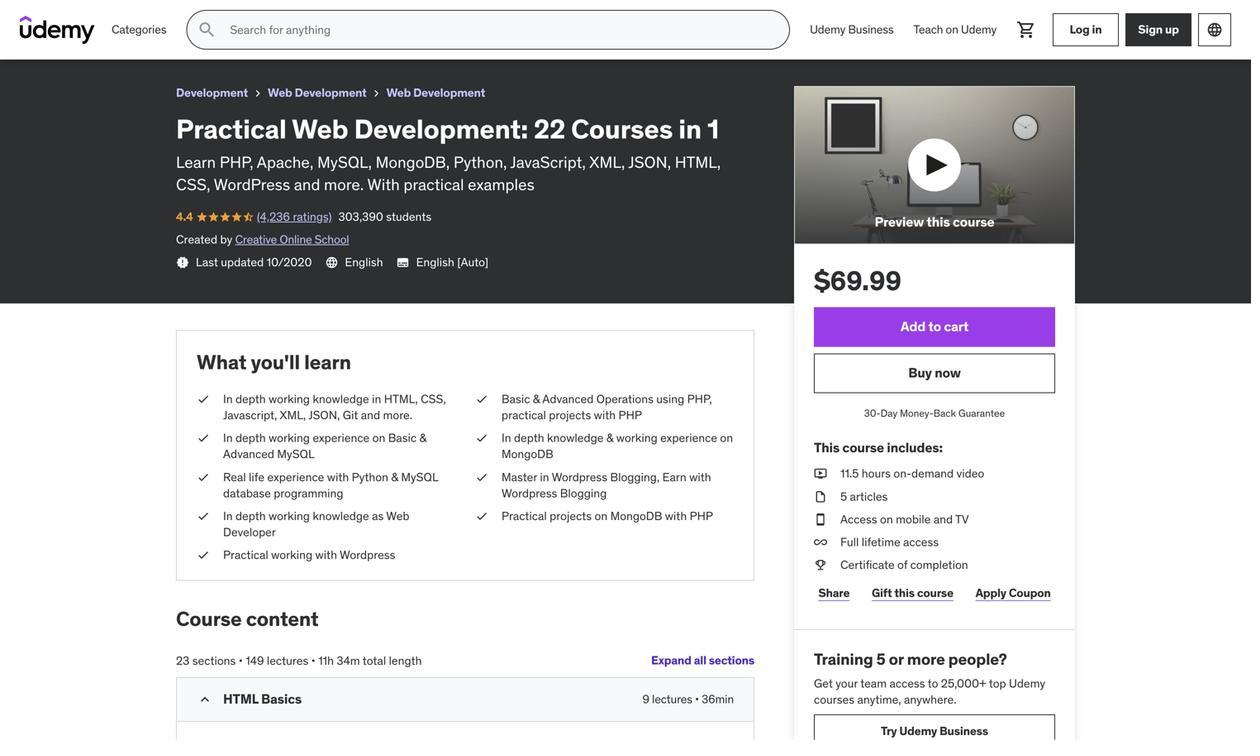 Task type: locate. For each thing, give the bounding box(es) containing it.
apply coupon
[[976, 585, 1052, 600]]

experience down git
[[313, 431, 370, 445]]

practical inside basic & advanced operations using php, practical projects with php
[[502, 408, 546, 423]]

0 vertical spatial lectures
[[267, 653, 309, 668]]

back
[[934, 407, 957, 419]]

earn
[[663, 470, 687, 484]]

english for english
[[345, 255, 383, 270]]

css,
[[176, 174, 210, 194], [421, 392, 446, 406]]

this right gift
[[895, 585, 915, 600]]

1 vertical spatial mongodb
[[611, 509, 663, 523]]

web development up practical web development: 22 courses in 1 learn php, apache, mysql, mongodb, python, javascript, xml, json, html, css, wordpress and more. with practical examples
[[387, 85, 486, 100]]

in inside master in wordpress blogging, earn with wordpress blogging
[[540, 470, 550, 484]]

22 for practical web development: 22 courses in 1 learn php, apache, mysql, mongodb, python, javascript, xml, json, html, css, wordpress and more. with practical examples
[[534, 112, 566, 145]]

depth inside in depth working experience on basic & advanced mysql
[[236, 431, 266, 445]]

with inside master in wordpress blogging, earn with wordpress blogging
[[690, 470, 712, 484]]

categories
[[112, 22, 166, 37]]

11.5 hours on-demand video
[[841, 466, 985, 481]]

xsmall image for practical projects on mongodb with php
[[475, 508, 489, 524]]

1 horizontal spatial development
[[295, 85, 367, 100]]

ratings)
[[85, 29, 124, 44], [293, 209, 332, 224]]

0 horizontal spatial this
[[895, 585, 915, 600]]

0 horizontal spatial lectures
[[267, 653, 309, 668]]

and down apache,
[[294, 174, 320, 194]]

wordpress down master
[[502, 486, 558, 501]]

php inside basic & advanced operations using php, practical projects with php
[[619, 408, 642, 423]]

web
[[72, 7, 101, 24], [268, 85, 292, 100], [387, 85, 411, 100], [292, 112, 349, 145], [386, 509, 410, 523]]

1 vertical spatial practical
[[502, 408, 546, 423]]

1 horizontal spatial web development link
[[387, 83, 486, 103]]

knowledge inside in depth working knowledge in html, css, javascript, xml, json, git and more.
[[313, 392, 369, 406]]

0 horizontal spatial students
[[179, 29, 224, 44]]

1 horizontal spatial json,
[[629, 152, 672, 172]]

as
[[372, 509, 384, 523]]

• left 149
[[239, 653, 243, 668]]

to inside $69.99 add to cart
[[929, 318, 942, 335]]

development: left the submit search image
[[103, 7, 192, 24]]

0 horizontal spatial development:
[[103, 7, 192, 24]]

1 vertical spatial students
[[386, 209, 432, 224]]

1 horizontal spatial ratings)
[[293, 209, 332, 224]]

preview this course
[[875, 213, 995, 230]]

courses
[[213, 7, 265, 24], [571, 112, 673, 145]]

gift this course link
[[868, 577, 959, 610]]

1 horizontal spatial 1
[[708, 112, 720, 145]]

course inside "gift this course" link
[[918, 585, 954, 600]]

mysql inside real life experience with python & mysql database programming
[[401, 470, 438, 484]]

1 vertical spatial courses
[[571, 112, 673, 145]]

1 vertical spatial access
[[890, 676, 926, 691]]

this
[[927, 213, 951, 230], [895, 585, 915, 600]]

working down you'll at the left of page
[[269, 392, 310, 406]]

advanced up the life
[[223, 447, 275, 462]]

practical projects on mongodb with php
[[502, 509, 714, 523]]

1 horizontal spatial php
[[690, 509, 714, 523]]

knowledge down basic & advanced operations using php, practical projects with php
[[547, 431, 604, 445]]

practical for practical web development: 22 courses in 1
[[13, 7, 69, 24]]

1 vertical spatial (4,236 ratings)
[[257, 209, 332, 224]]

teach on udemy link
[[904, 10, 1007, 50]]

0 vertical spatial mysql
[[277, 447, 315, 462]]

expand all sections button
[[652, 644, 755, 677]]

0 vertical spatial (4,236 ratings)
[[50, 29, 124, 44]]

html,
[[675, 152, 721, 172], [384, 392, 418, 406]]

1 english from the left
[[345, 255, 383, 270]]

course for gift this course
[[918, 585, 954, 600]]

1 horizontal spatial basic
[[502, 392, 530, 406]]

xsmall image for master in wordpress blogging, earn with wordpress blogging
[[475, 469, 489, 485]]

development up mysql,
[[295, 85, 367, 100]]

access down or
[[890, 676, 926, 691]]

0 horizontal spatial 303,390
[[131, 29, 176, 44]]

working down in depth working knowledge as web developer
[[271, 548, 313, 562]]

xsmall image for basic & advanced operations using php, practical projects with php
[[475, 391, 489, 407]]

web right development link
[[268, 85, 292, 100]]

experience up programming
[[267, 470, 324, 484]]

1 vertical spatial wordpress
[[502, 486, 558, 501]]

life
[[249, 470, 265, 484]]

1 vertical spatial lectures
[[652, 692, 693, 707]]

with down in depth working knowledge as web developer
[[315, 548, 337, 562]]

depth
[[236, 392, 266, 406], [236, 431, 266, 445], [514, 431, 545, 445], [236, 509, 266, 523]]

36min
[[702, 692, 734, 707]]

in
[[223, 392, 233, 406], [223, 431, 233, 445], [502, 431, 511, 445], [223, 509, 233, 523]]

php,
[[220, 152, 254, 172], [688, 392, 713, 406]]

in up developer
[[223, 509, 233, 523]]

22 up javascript,
[[534, 112, 566, 145]]

courses up javascript,
[[571, 112, 673, 145]]

students down with
[[386, 209, 432, 224]]

5 down 11.5
[[841, 489, 848, 504]]

1 vertical spatial to
[[928, 676, 939, 691]]

school
[[315, 232, 349, 247]]

xsmall image for in depth working knowledge as web developer
[[197, 508, 210, 524]]

1 vertical spatial 5
[[877, 649, 886, 669]]

students down practical web development: 22 courses in 1
[[179, 29, 224, 44]]

1 horizontal spatial (4,236 ratings)
[[257, 209, 332, 224]]

depth inside in depth working knowledge in html, css, javascript, xml, json, git and more.
[[236, 392, 266, 406]]

php, up wordpress
[[220, 152, 254, 172]]

buy now button
[[814, 353, 1056, 393]]

1 horizontal spatial web development
[[387, 85, 486, 100]]

sign
[[1139, 22, 1163, 37]]

1 development from the left
[[176, 85, 248, 100]]

more. down mysql,
[[324, 174, 364, 194]]

0 vertical spatial json,
[[629, 152, 672, 172]]

basic up python
[[388, 431, 417, 445]]

0 vertical spatial knowledge
[[313, 392, 369, 406]]

0 vertical spatial basic
[[502, 392, 530, 406]]

experience inside real life experience with python & mysql database programming
[[267, 470, 324, 484]]

0 vertical spatial and
[[294, 174, 320, 194]]

depth up master
[[514, 431, 545, 445]]

javascript,
[[511, 152, 586, 172]]

in
[[268, 7, 280, 24], [1093, 22, 1103, 37], [679, 112, 702, 145], [372, 392, 381, 406], [540, 470, 550, 484]]

git
[[343, 408, 358, 423]]

(4,236
[[50, 29, 83, 44], [257, 209, 290, 224]]

1
[[282, 7, 288, 24], [708, 112, 720, 145]]

development up practical web development: 22 courses in 1 learn php, apache, mysql, mongodb, python, javascript, xml, json, html, css, wordpress and more. with practical examples
[[414, 85, 486, 100]]

working up blogging,
[[617, 431, 658, 445]]

real
[[223, 470, 246, 484]]

(4,236 up created by creative online school
[[257, 209, 290, 224]]

with right earn
[[690, 470, 712, 484]]

2 horizontal spatial •
[[695, 692, 700, 707]]

2 english from the left
[[416, 255, 455, 270]]

courses inside practical web development: 22 courses in 1 learn php, apache, mysql, mongodb, python, javascript, xml, json, html, css, wordpress and more. with practical examples
[[571, 112, 673, 145]]

working
[[269, 392, 310, 406], [269, 431, 310, 445], [617, 431, 658, 445], [269, 509, 310, 523], [271, 548, 313, 562]]

closed captions image
[[397, 256, 410, 269]]

0 vertical spatial business
[[849, 22, 894, 37]]

practical web development: 22 courses in 1 learn php, apache, mysql, mongodb, python, javascript, xml, json, html, css, wordpress and more. with practical examples
[[176, 112, 721, 194]]

303,390 students down with
[[339, 209, 432, 224]]

web inside in depth working knowledge as web developer
[[386, 509, 410, 523]]

ratings) down practical web development: 22 courses in 1
[[85, 29, 124, 44]]

in up master
[[502, 431, 511, 445]]

udemy inside training 5 or more people? get your team access to 25,000+ top udemy courses anytime, anywhere.
[[1010, 676, 1046, 691]]

this
[[814, 439, 840, 456]]

1 horizontal spatial development:
[[354, 112, 528, 145]]

practical
[[13, 7, 69, 24], [176, 112, 287, 145], [502, 509, 547, 523], [223, 548, 269, 562]]

knowledge down real life experience with python & mysql database programming
[[313, 509, 369, 523]]

1 vertical spatial 4.4
[[176, 209, 193, 224]]

0 horizontal spatial more.
[[324, 174, 364, 194]]

0 horizontal spatial web development
[[268, 85, 367, 100]]

2 horizontal spatial development
[[414, 85, 486, 100]]

5 left or
[[877, 649, 886, 669]]

mysql up programming
[[277, 447, 315, 462]]

full
[[841, 535, 859, 549]]

practical for practical working with wordpress
[[223, 548, 269, 562]]

303,390
[[131, 29, 176, 44], [339, 209, 384, 224]]

projects up in depth knowledge & working experience on mongodb
[[549, 408, 591, 423]]

course right 'preview' at right
[[953, 213, 995, 230]]

in for javascript,
[[223, 392, 233, 406]]

html, inside in depth working knowledge in html, css, javascript, xml, json, git and more.
[[384, 392, 418, 406]]

depth inside in depth knowledge & working experience on mongodb
[[514, 431, 545, 445]]

practical up master
[[502, 408, 546, 423]]

mysql inside in depth working experience on basic & advanced mysql
[[277, 447, 315, 462]]

with down earn
[[665, 509, 687, 523]]

access inside training 5 or more people? get your team access to 25,000+ top udemy courses anytime, anywhere.
[[890, 676, 926, 691]]

1 horizontal spatial html,
[[675, 152, 721, 172]]

experience inside in depth working experience on basic & advanced mysql
[[313, 431, 370, 445]]

html, inside practical web development: 22 courses in 1 learn php, apache, mysql, mongodb, python, javascript, xml, json, html, css, wordpress and more. with practical examples
[[675, 152, 721, 172]]

xsmall image for in depth knowledge & working experience on mongodb
[[475, 430, 489, 446]]

1 vertical spatial xml,
[[280, 408, 306, 423]]

0 vertical spatial access
[[904, 535, 939, 549]]

working down programming
[[269, 509, 310, 523]]

9 lectures • 36min
[[643, 692, 734, 707]]

0 horizontal spatial basic
[[388, 431, 417, 445]]

5 inside training 5 or more people? get your team access to 25,000+ top udemy courses anytime, anywhere.
[[877, 649, 886, 669]]

1 vertical spatial 22
[[534, 112, 566, 145]]

0 vertical spatial 5
[[841, 489, 848, 504]]

json, inside in depth working knowledge in html, css, javascript, xml, json, git and more.
[[309, 408, 340, 423]]

english right closed captions image at the left top of page
[[416, 255, 455, 270]]

sign up
[[1139, 22, 1180, 37]]

with down operations
[[594, 408, 616, 423]]

• left 11h 34m
[[311, 653, 316, 668]]

0 vertical spatial projects
[[549, 408, 591, 423]]

php, right using
[[688, 392, 713, 406]]

0 horizontal spatial business
[[849, 22, 894, 37]]

in down javascript,
[[223, 431, 233, 445]]

0 vertical spatial development:
[[103, 7, 192, 24]]

0 vertical spatial 4.4
[[13, 29, 30, 44]]

on-
[[894, 466, 912, 481]]

course
[[176, 606, 242, 631]]

working down javascript,
[[269, 431, 310, 445]]

categories button
[[102, 10, 176, 50]]

html
[[223, 691, 259, 707]]

1 web development link from the left
[[268, 83, 367, 103]]

22 right categories at the left of the page
[[194, 7, 210, 24]]

in up javascript,
[[223, 392, 233, 406]]

wordpress down as
[[340, 548, 396, 562]]

ratings) up the online
[[293, 209, 332, 224]]

working inside in depth working knowledge as web developer
[[269, 509, 310, 523]]

knowledge inside in depth working knowledge as web developer
[[313, 509, 369, 523]]

what you'll learn
[[197, 350, 351, 375]]

sections right all
[[709, 653, 755, 668]]

articles
[[850, 489, 888, 504]]

practical
[[404, 174, 464, 194], [502, 408, 546, 423]]

web up mysql,
[[292, 112, 349, 145]]

course
[[953, 213, 995, 230], [843, 439, 885, 456], [918, 585, 954, 600]]

(4,236 ratings) up the online
[[257, 209, 332, 224]]

1 horizontal spatial more.
[[383, 408, 413, 423]]

courses for practical web development: 22 courses in 1 learn php, apache, mysql, mongodb, python, javascript, xml, json, html, css, wordpress and more. with practical examples
[[571, 112, 673, 145]]

udemy business link
[[801, 10, 904, 50]]

1 vertical spatial course
[[843, 439, 885, 456]]

updated
[[221, 255, 264, 270]]

course language image
[[325, 256, 339, 269]]

1 vertical spatial css,
[[421, 392, 446, 406]]

all
[[694, 653, 707, 668]]

mongodb
[[502, 447, 554, 462], [611, 509, 663, 523]]

1 horizontal spatial and
[[361, 408, 380, 423]]

• left 36min
[[695, 692, 700, 707]]

knowledge for web
[[313, 509, 369, 523]]

operations
[[597, 392, 654, 406]]

english [auto]
[[416, 255, 489, 270]]

lectures right 149
[[267, 653, 309, 668]]

udemy inside try udemy business link
[[900, 723, 938, 738]]

& inside real life experience with python & mysql database programming
[[391, 470, 399, 484]]

course up hours
[[843, 439, 885, 456]]

(4,236 ratings) down practical web development: 22 courses in 1
[[50, 29, 124, 44]]

0 vertical spatial 303,390 students
[[131, 29, 224, 44]]

development: up "mongodb,"
[[354, 112, 528, 145]]

1 sections from the left
[[709, 653, 755, 668]]

html basics
[[223, 691, 302, 707]]

working for in depth working knowledge as web developer
[[269, 509, 310, 523]]

database
[[223, 486, 271, 501]]

practical for practical web development: 22 courses in 1 learn php, apache, mysql, mongodb, python, javascript, xml, json, html, css, wordpress and more. with practical examples
[[176, 112, 287, 145]]

courses for practical web development: 22 courses in 1
[[213, 7, 265, 24]]

xml, inside practical web development: 22 courses in 1 learn php, apache, mysql, mongodb, python, javascript, xml, json, html, css, wordpress and more. with practical examples
[[590, 152, 625, 172]]

0 horizontal spatial •
[[239, 653, 243, 668]]

1 horizontal spatial php,
[[688, 392, 713, 406]]

1 vertical spatial mysql
[[401, 470, 438, 484]]

english right "course language" image
[[345, 255, 383, 270]]

expand
[[652, 653, 692, 668]]

practical inside practical web development: 22 courses in 1 learn php, apache, mysql, mongodb, python, javascript, xml, json, html, css, wordpress and more. with practical examples
[[176, 112, 287, 145]]

created
[[176, 232, 218, 247]]

lifetime
[[862, 535, 901, 549]]

development: for practical web development: 22 courses in 1
[[103, 7, 192, 24]]

wordpress
[[552, 470, 608, 484], [502, 486, 558, 501], [340, 548, 396, 562]]

xsmall image for access on mobile and tv
[[814, 511, 828, 528]]

anywhere.
[[905, 692, 957, 707]]

web development link up practical web development: 22 courses in 1 learn php, apache, mysql, mongodb, python, javascript, xml, json, html, css, wordpress and more. with practical examples
[[387, 83, 486, 103]]

22 inside practical web development: 22 courses in 1 learn php, apache, mysql, mongodb, python, javascript, xml, json, html, css, wordpress and more. with practical examples
[[534, 112, 566, 145]]

1 horizontal spatial advanced
[[543, 392, 594, 406]]

0 vertical spatial mongodb
[[502, 447, 554, 462]]

course inside preview this course button
[[953, 213, 995, 230]]

mongodb down blogging,
[[611, 509, 663, 523]]

this inside preview this course button
[[927, 213, 951, 230]]

xsmall image for 11.5 hours on-demand video
[[814, 466, 828, 482]]

practical inside practical web development: 22 courses in 1 learn php, apache, mysql, mongodb, python, javascript, xml, json, html, css, wordpress and more. with practical examples
[[404, 174, 464, 194]]

0 vertical spatial wordpress
[[552, 470, 608, 484]]

1 horizontal spatial students
[[386, 209, 432, 224]]

1 vertical spatial ratings)
[[293, 209, 332, 224]]

advanced left operations
[[543, 392, 594, 406]]

web right as
[[386, 509, 410, 523]]

2 vertical spatial wordpress
[[340, 548, 396, 562]]

1 vertical spatial this
[[895, 585, 915, 600]]

guarantee
[[959, 407, 1006, 419]]

business left teach
[[849, 22, 894, 37]]

0 vertical spatial courses
[[213, 7, 265, 24]]

0 horizontal spatial (4,236
[[50, 29, 83, 44]]

0 horizontal spatial 22
[[194, 7, 210, 24]]

anytime,
[[858, 692, 902, 707]]

depth for javascript,
[[236, 392, 266, 406]]

basic & advanced operations using php, practical projects with php
[[502, 392, 713, 423]]

with left python
[[327, 470, 349, 484]]

0 horizontal spatial html,
[[384, 392, 418, 406]]

1 inside practical web development: 22 courses in 1 learn php, apache, mysql, mongodb, python, javascript, xml, json, html, css, wordpress and more. with practical examples
[[708, 112, 720, 145]]

knowledge up git
[[313, 392, 369, 406]]

coupon
[[1010, 585, 1052, 600]]

0 horizontal spatial courses
[[213, 7, 265, 24]]

development
[[176, 85, 248, 100], [295, 85, 367, 100], [414, 85, 486, 100]]

and left the "tv"
[[934, 512, 953, 527]]

1 horizontal spatial sections
[[709, 653, 755, 668]]

and right git
[[361, 408, 380, 423]]

0 horizontal spatial php,
[[220, 152, 254, 172]]

1 web development from the left
[[268, 85, 367, 100]]

learn
[[304, 350, 351, 375]]

wordpress
[[214, 174, 290, 194]]

wordpress up blogging
[[552, 470, 608, 484]]

(4,236 left categories dropdown button
[[50, 29, 83, 44]]

1 horizontal spatial courses
[[571, 112, 673, 145]]

xsmall image
[[197, 391, 210, 407], [475, 391, 489, 407], [475, 430, 489, 446], [814, 466, 828, 482], [197, 469, 210, 485], [475, 469, 489, 485], [814, 489, 828, 505], [197, 508, 210, 524], [814, 511, 828, 528], [814, 534, 828, 550], [197, 547, 210, 563], [814, 557, 828, 573]]

development: inside practical web development: 22 courses in 1 learn php, apache, mysql, mongodb, python, javascript, xml, json, html, css, wordpress and more. with practical examples
[[354, 112, 528, 145]]

depth up developer
[[236, 509, 266, 523]]

mongodb up master
[[502, 447, 554, 462]]

web left categories at the left of the page
[[72, 7, 101, 24]]

depth up javascript,
[[236, 392, 266, 406]]

xsmall image for practical working with wordpress
[[197, 547, 210, 563]]

by
[[220, 232, 233, 247]]

to left cart
[[929, 318, 942, 335]]

php, inside basic & advanced operations using php, practical projects with php
[[688, 392, 713, 406]]

php, inside practical web development: 22 courses in 1 learn php, apache, mysql, mongodb, python, javascript, xml, json, html, css, wordpress and more. with practical examples
[[220, 152, 254, 172]]

lectures right 9
[[652, 692, 693, 707]]

2 development from the left
[[295, 85, 367, 100]]

1 horizontal spatial css,
[[421, 392, 446, 406]]

in inside in depth working experience on basic & advanced mysql
[[223, 431, 233, 445]]

0 vertical spatial xml,
[[590, 152, 625, 172]]

mongodb inside in depth knowledge & working experience on mongodb
[[502, 447, 554, 462]]

sections right 23
[[192, 653, 236, 668]]

xsmall image for full lifetime access
[[814, 534, 828, 550]]

1 horizontal spatial business
[[940, 723, 989, 738]]

sections
[[709, 653, 755, 668], [192, 653, 236, 668]]

business
[[849, 22, 894, 37], [940, 723, 989, 738]]

knowledge inside in depth knowledge & working experience on mongodb
[[547, 431, 604, 445]]

0 vertical spatial css,
[[176, 174, 210, 194]]

1 horizontal spatial lectures
[[652, 692, 693, 707]]

basic up master
[[502, 392, 530, 406]]

303,390 students
[[131, 29, 224, 44], [339, 209, 432, 224]]

in inside practical web development: 22 courses in 1 learn php, apache, mysql, mongodb, python, javascript, xml, json, html, css, wordpress and more. with practical examples
[[679, 112, 702, 145]]

business down anywhere.
[[940, 723, 989, 738]]

5
[[841, 489, 848, 504], [877, 649, 886, 669]]

1 vertical spatial (4,236
[[257, 209, 290, 224]]

xsmall image
[[251, 87, 265, 100], [370, 87, 383, 100], [176, 256, 189, 269], [197, 430, 210, 446], [475, 508, 489, 524]]

web inside practical web development: 22 courses in 1 learn php, apache, mysql, mongodb, python, javascript, xml, json, html, css, wordpress and more. with practical examples
[[292, 112, 349, 145]]

access down mobile
[[904, 535, 939, 549]]

this for gift
[[895, 585, 915, 600]]

0 horizontal spatial 303,390 students
[[131, 29, 224, 44]]

in inside in depth working knowledge in html, css, javascript, xml, json, git and more.
[[223, 392, 233, 406]]

basic inside in depth working experience on basic & advanced mysql
[[388, 431, 417, 445]]

apply
[[976, 585, 1007, 600]]

303,390 down practical web development: 22 courses in 1
[[131, 29, 176, 44]]

• for 23
[[239, 653, 243, 668]]

0 horizontal spatial php
[[619, 408, 642, 423]]

development down the submit search image
[[176, 85, 248, 100]]

1 vertical spatial more.
[[383, 408, 413, 423]]

3 development from the left
[[414, 85, 486, 100]]

0 horizontal spatial sections
[[192, 653, 236, 668]]

development for first "web development" link
[[295, 85, 367, 100]]

courses up development link
[[213, 7, 265, 24]]

1 vertical spatial development:
[[354, 112, 528, 145]]

this inside "gift this course" link
[[895, 585, 915, 600]]

0 vertical spatial 1
[[282, 7, 288, 24]]

0 horizontal spatial development
[[176, 85, 248, 100]]

0 vertical spatial to
[[929, 318, 942, 335]]

practical for practical projects on mongodb with php
[[502, 509, 547, 523]]

experience up earn
[[661, 431, 718, 445]]

projects down blogging
[[550, 509, 592, 523]]

on inside in depth knowledge & working experience on mongodb
[[721, 431, 734, 445]]

2 web development from the left
[[387, 85, 486, 100]]

in depth working experience on basic & advanced mysql
[[223, 431, 427, 462]]

more. right git
[[383, 408, 413, 423]]

mysql right python
[[401, 470, 438, 484]]

2 sections from the left
[[192, 653, 236, 668]]

0 horizontal spatial css,
[[176, 174, 210, 194]]

1 horizontal spatial 5
[[877, 649, 886, 669]]

303,390 up school
[[339, 209, 384, 224]]

web development up mysql,
[[268, 85, 367, 100]]

to up anywhere.
[[928, 676, 939, 691]]

course down completion
[[918, 585, 954, 600]]

& inside in depth knowledge & working experience on mongodb
[[607, 431, 614, 445]]

0 horizontal spatial and
[[294, 174, 320, 194]]

in inside in depth working knowledge in html, css, javascript, xml, json, git and more.
[[372, 392, 381, 406]]

1 vertical spatial json,
[[309, 408, 340, 423]]

development:
[[103, 7, 192, 24], [354, 112, 528, 145]]

0 vertical spatial advanced
[[543, 392, 594, 406]]

1 horizontal spatial this
[[927, 213, 951, 230]]

0 vertical spatial more.
[[324, 174, 364, 194]]

this right 'preview' at right
[[927, 213, 951, 230]]

1 vertical spatial 303,390
[[339, 209, 384, 224]]

in inside in depth knowledge & working experience on mongodb
[[502, 431, 511, 445]]

working inside in depth working experience on basic & advanced mysql
[[269, 431, 310, 445]]

web development link up mysql,
[[268, 83, 367, 103]]

303,390 students down practical web development: 22 courses in 1
[[131, 29, 224, 44]]

preview this course button
[[795, 86, 1076, 244]]

& inside basic & advanced operations using php, practical projects with php
[[533, 392, 540, 406]]

development for first "web development" link from the right
[[414, 85, 486, 100]]

working inside in depth working knowledge in html, css, javascript, xml, json, git and more.
[[269, 392, 310, 406]]

1 vertical spatial html,
[[384, 392, 418, 406]]

basic
[[502, 392, 530, 406], [388, 431, 417, 445]]

practical down "mongodb,"
[[404, 174, 464, 194]]

depth down javascript,
[[236, 431, 266, 445]]



Task type: describe. For each thing, give the bounding box(es) containing it.
money-
[[900, 407, 934, 419]]

now
[[935, 364, 961, 381]]

and inside in depth working knowledge in html, css, javascript, xml, json, git and more.
[[361, 408, 380, 423]]

0 horizontal spatial 4.4
[[13, 29, 30, 44]]

cart
[[945, 318, 969, 335]]

you'll
[[251, 350, 300, 375]]

149
[[246, 653, 264, 668]]

Search for anything text field
[[227, 16, 770, 44]]

advanced inside in depth working experience on basic & advanced mysql
[[223, 447, 275, 462]]

web development for first "web development" link
[[268, 85, 367, 100]]

1 for practical web development: 22 courses in 1
[[282, 7, 288, 24]]

hours
[[862, 466, 891, 481]]

or
[[889, 649, 904, 669]]

css, inside practical web development: 22 courses in 1 learn php, apache, mysql, mongodb, python, javascript, xml, json, html, css, wordpress and more. with practical examples
[[176, 174, 210, 194]]

expand all sections
[[652, 653, 755, 668]]

11.5
[[841, 466, 859, 481]]

add to cart button
[[814, 307, 1056, 347]]

with inside basic & advanced operations using php, practical projects with php
[[594, 408, 616, 423]]

practical web development: 22 courses in 1
[[13, 7, 288, 24]]

to inside training 5 or more people? get your team access to 25,000+ top udemy courses anytime, anywhere.
[[928, 676, 939, 691]]

real life experience with python & mysql database programming
[[223, 470, 438, 501]]

in depth working knowledge as web developer
[[223, 509, 410, 540]]

course content
[[176, 606, 319, 631]]

log in
[[1070, 22, 1103, 37]]

in for advanced
[[223, 431, 233, 445]]

training 5 or more people? get your team access to 25,000+ top udemy courses anytime, anywhere.
[[814, 649, 1046, 707]]

• for 9
[[695, 692, 700, 707]]

advanced inside basic & advanced operations using php, practical projects with php
[[543, 392, 594, 406]]

0 vertical spatial 303,390
[[131, 29, 176, 44]]

master
[[502, 470, 537, 484]]

examples
[[468, 174, 535, 194]]

mysql,
[[317, 152, 372, 172]]

developer
[[223, 525, 276, 540]]

xsmall image for certificate of completion
[[814, 557, 828, 573]]

in for mongodb
[[502, 431, 511, 445]]

knowledge for html,
[[313, 392, 369, 406]]

1 horizontal spatial 303,390
[[339, 209, 384, 224]]

depth for advanced
[[236, 431, 266, 445]]

top
[[990, 676, 1007, 691]]

2 vertical spatial and
[[934, 512, 953, 527]]

23 sections • 149 lectures • 11h 34m total length
[[176, 653, 422, 668]]

web up "mongodb,"
[[387, 85, 411, 100]]

small image
[[197, 691, 213, 708]]

access on mobile and tv
[[841, 512, 970, 527]]

1 vertical spatial projects
[[550, 509, 592, 523]]

demand
[[912, 466, 954, 481]]

up
[[1166, 22, 1180, 37]]

teach on udemy
[[914, 22, 997, 37]]

try udemy business
[[882, 723, 989, 738]]

share button
[[814, 577, 855, 610]]

english for english [auto]
[[416, 255, 455, 270]]

mobile
[[896, 512, 931, 527]]

1 horizontal spatial •
[[311, 653, 316, 668]]

programming
[[274, 486, 344, 501]]

depth for mongodb
[[514, 431, 545, 445]]

completion
[[911, 557, 969, 572]]

working inside in depth knowledge & working experience on mongodb
[[617, 431, 658, 445]]

master in wordpress blogging, earn with wordpress blogging
[[502, 470, 712, 501]]

in depth knowledge & working experience on mongodb
[[502, 431, 734, 462]]

basics
[[261, 691, 302, 707]]

in depth working knowledge in html, css, javascript, xml, json, git and more.
[[223, 392, 446, 423]]

last updated 10/2020
[[196, 255, 312, 270]]

xsmall image for real life experience with python & mysql database programming
[[197, 469, 210, 485]]

preview
[[875, 213, 925, 230]]

training
[[814, 649, 874, 669]]

submit search image
[[197, 20, 217, 40]]

of
[[898, 557, 908, 572]]

creative online school link
[[235, 232, 349, 247]]

and inside practical web development: 22 courses in 1 learn php, apache, mysql, mongodb, python, javascript, xml, json, html, css, wordpress and more. with practical examples
[[294, 174, 320, 194]]

xsmall image for in depth working experience on basic & advanced mysql
[[197, 430, 210, 446]]

1 horizontal spatial 303,390 students
[[339, 209, 432, 224]]

projects inside basic & advanced operations using php, practical projects with php
[[549, 408, 591, 423]]

this for preview
[[927, 213, 951, 230]]

0 horizontal spatial (4,236 ratings)
[[50, 29, 124, 44]]

sign up link
[[1126, 13, 1192, 46]]

people?
[[949, 649, 1008, 669]]

includes:
[[887, 439, 943, 456]]

23
[[176, 653, 190, 668]]

blogging,
[[611, 470, 660, 484]]

22 for practical web development: 22 courses in 1
[[194, 7, 210, 24]]

1 horizontal spatial (4,236
[[257, 209, 290, 224]]

0 vertical spatial (4,236
[[50, 29, 83, 44]]

python,
[[454, 152, 507, 172]]

css, inside in depth working knowledge in html, css, javascript, xml, json, git and more.
[[421, 392, 446, 406]]

certificate of completion
[[841, 557, 969, 572]]

udemy inside udemy business link
[[810, 22, 846, 37]]

mongodb,
[[376, 152, 450, 172]]

more
[[908, 649, 946, 669]]

python
[[352, 470, 389, 484]]

& inside in depth working experience on basic & advanced mysql
[[420, 431, 427, 445]]

more. inside practical web development: 22 courses in 1 learn php, apache, mysql, mongodb, python, javascript, xml, json, html, css, wordpress and more. with practical examples
[[324, 174, 364, 194]]

log in link
[[1053, 13, 1120, 46]]

shopping cart with 0 items image
[[1017, 20, 1037, 40]]

teach
[[914, 22, 944, 37]]

this course includes:
[[814, 439, 943, 456]]

basic inside basic & advanced operations using php, practical projects with php
[[502, 392, 530, 406]]

total
[[363, 653, 386, 668]]

last
[[196, 255, 218, 270]]

0 vertical spatial students
[[179, 29, 224, 44]]

0 horizontal spatial 5
[[841, 489, 848, 504]]

working for in depth working knowledge in html, css, javascript, xml, json, git and more.
[[269, 392, 310, 406]]

apache,
[[257, 152, 314, 172]]

5 articles
[[841, 489, 888, 504]]

choose a language image
[[1207, 21, 1224, 38]]

10/2020
[[267, 255, 312, 270]]

xsmall image for last updated 10/2020
[[176, 256, 189, 269]]

udemy business
[[810, 22, 894, 37]]

xsmall image for in depth working knowledge in html, css, javascript, xml, json, git and more.
[[197, 391, 210, 407]]

web development for first "web development" link from the right
[[387, 85, 486, 100]]

share
[[819, 585, 850, 600]]

day
[[881, 407, 898, 419]]

experience inside in depth knowledge & working experience on mongodb
[[661, 431, 718, 445]]

[auto]
[[457, 255, 489, 270]]

2 web development link from the left
[[387, 83, 486, 103]]

development: for practical web development: 22 courses in 1 learn php, apache, mysql, mongodb, python, javascript, xml, json, html, css, wordpress and more. with practical examples
[[354, 112, 528, 145]]

in inside in depth working knowledge as web developer
[[223, 509, 233, 523]]

$69.99
[[814, 264, 902, 297]]

xml, inside in depth working knowledge in html, css, javascript, xml, json, git and more.
[[280, 408, 306, 423]]

1 vertical spatial business
[[940, 723, 989, 738]]

with inside real life experience with python & mysql database programming
[[327, 470, 349, 484]]

json, inside practical web development: 22 courses in 1 learn php, apache, mysql, mongodb, python, javascript, xml, json, html, css, wordpress and more. with practical examples
[[629, 152, 672, 172]]

course for preview this course
[[953, 213, 995, 230]]

sections inside 'dropdown button'
[[709, 653, 755, 668]]

working for in depth working experience on basic & advanced mysql
[[269, 431, 310, 445]]

online
[[280, 232, 312, 247]]

gift this course
[[872, 585, 954, 600]]

udemy inside teach on udemy link
[[962, 22, 997, 37]]

on inside in depth working experience on basic & advanced mysql
[[373, 431, 386, 445]]

try
[[882, 723, 898, 738]]

0 horizontal spatial ratings)
[[85, 29, 124, 44]]

xsmall image for 5 articles
[[814, 489, 828, 505]]

javascript,
[[223, 408, 277, 423]]

your
[[836, 676, 858, 691]]

1 horizontal spatial mongodb
[[611, 509, 663, 523]]

udemy image
[[20, 16, 95, 44]]

try udemy business link
[[814, 715, 1056, 740]]

blogging
[[560, 486, 607, 501]]

depth inside in depth working knowledge as web developer
[[236, 509, 266, 523]]

log
[[1070, 22, 1090, 37]]

learn
[[176, 152, 216, 172]]

tv
[[956, 512, 970, 527]]

add
[[901, 318, 926, 335]]

1 for practical web development: 22 courses in 1 learn php, apache, mysql, mongodb, python, javascript, xml, json, html, css, wordpress and more. with practical examples
[[708, 112, 720, 145]]

more. inside in depth working knowledge in html, css, javascript, xml, json, git and more.
[[383, 408, 413, 423]]



Task type: vqa. For each thing, say whether or not it's contained in the screenshot.
Easy
no



